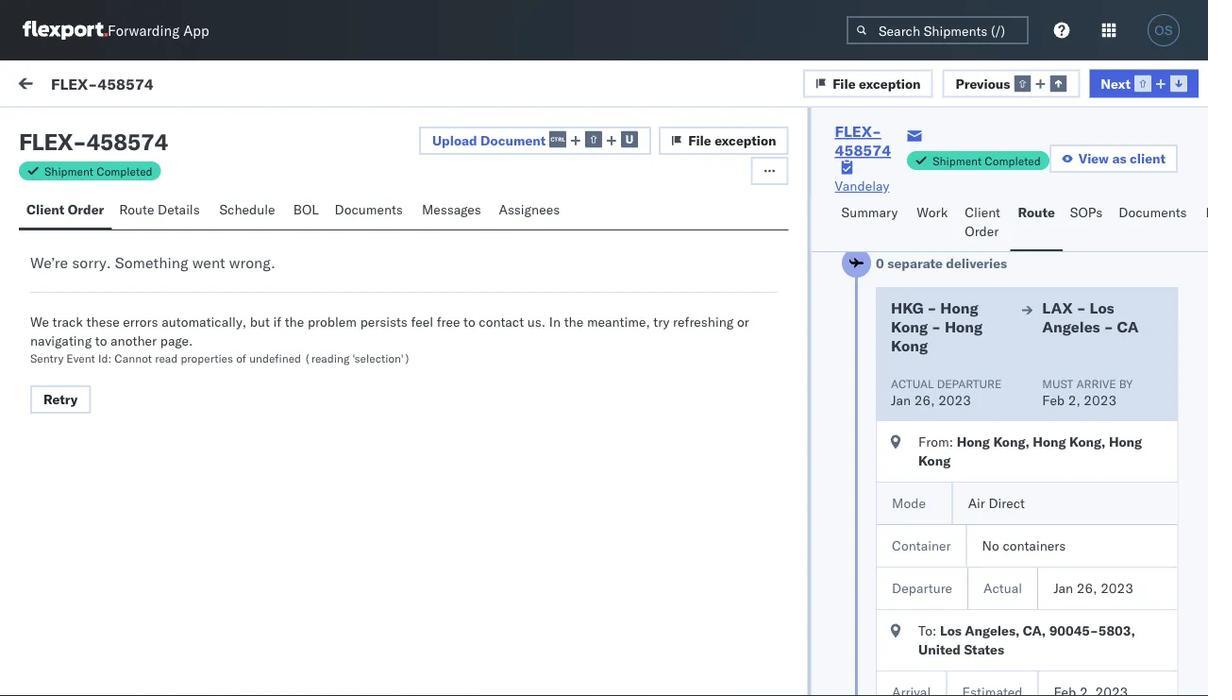 Task type: vqa. For each thing, say whether or not it's contained in the screenshot.
Demo to the top
no



Task type: locate. For each thing, give the bounding box(es) containing it.
kong
[[891, 317, 928, 336], [891, 336, 928, 355], [919, 452, 951, 469]]

am down assignees
[[542, 220, 563, 236]]

j z up we're
[[64, 207, 73, 218]]

1 pst from the top
[[566, 220, 589, 236]]

hong down by
[[1109, 434, 1143, 450]]

1 vertical spatial j
[[64, 292, 68, 303]]

1 jason- from the top
[[92, 204, 134, 221]]

flex- right hkg
[[931, 305, 971, 321]]

2 j from the top
[[64, 292, 68, 303]]

2 zhao from the top
[[162, 289, 192, 306]]

route inside button
[[1019, 204, 1056, 221]]

1 horizontal spatial file exception
[[833, 75, 921, 91]]

1 test from the top
[[134, 204, 159, 221]]

0 vertical spatial work
[[54, 73, 103, 99]]

0 horizontal spatial documents button
[[327, 193, 415, 230]]

1 vertical spatial pst
[[566, 305, 589, 321]]

route inside "button"
[[119, 201, 154, 218]]

deliveries
[[946, 255, 1007, 272]]

1 am from the top
[[542, 220, 563, 236]]

the
[[285, 314, 304, 330], [564, 314, 584, 330]]

3 j from the top
[[64, 377, 68, 388]]

0 horizontal spatial jan
[[891, 392, 911, 409]]

1 horizontal spatial to
[[464, 314, 476, 330]]

exception up flex- 458574 link
[[860, 75, 921, 91]]

flex- up 0 separate deliveries
[[931, 220, 971, 236]]

(0) right internal
[[176, 120, 201, 136]]

z up retry
[[68, 377, 73, 388]]

z up 'sorry.'
[[68, 207, 73, 218]]

20, for dec 20, 2026, 12:35 am pst
[[438, 305, 458, 321]]

los inside lax - los angeles - ca
[[1090, 298, 1115, 317]]

client order up we're
[[26, 201, 104, 218]]

3 z from the top
[[68, 377, 73, 388]]

0 vertical spatial z
[[68, 207, 73, 218]]

0 vertical spatial 2026,
[[462, 220, 498, 236]]

0 vertical spatial dec
[[411, 220, 434, 236]]

jason- for dec 20, 2026, 12:35 am pst
[[92, 289, 134, 306]]

order up deliveries
[[966, 223, 1000, 239]]

1 20, from the top
[[438, 220, 458, 236]]

container
[[892, 537, 951, 554]]

dec left free
[[411, 305, 434, 321]]

j z up track
[[64, 292, 73, 303]]

internal
[[127, 120, 173, 136]]

2023
[[938, 392, 971, 409], [1084, 392, 1117, 409], [1101, 580, 1134, 596]]

1 vertical spatial am
[[542, 305, 563, 321]]

flex- 458574 up air
[[931, 475, 1020, 491]]

0 vertical spatial am
[[542, 220, 563, 236]]

zhao down read
[[162, 374, 192, 391]]

1 vertical spatial message
[[59, 164, 104, 178]]

2 vertical spatial zhao
[[162, 374, 192, 391]]

1 (0) from the left
[[83, 120, 108, 136]]

1 zhao from the top
[[162, 204, 192, 221]]

pst right '12:36'
[[566, 220, 589, 236]]

shipment completed down flex - 458574
[[44, 164, 153, 178]]

1 horizontal spatial exception
[[860, 75, 921, 91]]

route down item/shipment
[[1019, 204, 1056, 221]]

(0) inside button
[[176, 120, 201, 136]]

shipment completed up work
[[933, 153, 1042, 168]]

j z for dec 20, 2026, 12:35 am pst
[[64, 292, 73, 303]]

no
[[982, 537, 1000, 554]]

j up track
[[64, 292, 68, 303]]

ttt left 'sorry.'
[[57, 237, 71, 254]]

1 vertical spatial j z
[[64, 292, 73, 303]]

1 vertical spatial file exception
[[689, 132, 777, 149]]

3 jason- from the top
[[92, 374, 134, 391]]

pst right in
[[566, 305, 589, 321]]

2 vertical spatial j z
[[64, 377, 73, 388]]

0 horizontal spatial documents
[[335, 201, 403, 218]]

resize handle column header
[[379, 158, 402, 696], [640, 158, 663, 696], [900, 158, 923, 696], [1161, 158, 1183, 696]]

3 jason-test zhao from the top
[[92, 374, 192, 391]]

jason- up 'sorry.'
[[92, 204, 134, 221]]

0 horizontal spatial message
[[59, 164, 104, 178]]

kong, up direct
[[994, 434, 1030, 450]]

route for route
[[1019, 204, 1056, 221]]

completed down flex - 458574
[[96, 164, 153, 178]]

client down the "related work item/shipment"
[[966, 204, 1001, 221]]

problem
[[308, 314, 357, 330]]

2 2026, from the top
[[462, 305, 498, 321]]

j for dec 20, 2026, 12:35 am pst
[[64, 292, 68, 303]]

work up "external (0)" on the top left
[[54, 73, 103, 99]]

dec 20, 2026, 12:36 am pst
[[411, 220, 589, 236]]

1 z from the top
[[68, 207, 73, 218]]

work for related
[[975, 164, 999, 178]]

2 vertical spatial test
[[134, 374, 159, 391]]

to up id:
[[95, 332, 107, 349]]

1 vertical spatial zhao
[[162, 289, 192, 306]]

1 vertical spatial actual
[[984, 580, 1023, 596]]

2 z from the top
[[68, 292, 73, 303]]

schedule button
[[212, 193, 286, 230]]

-
[[73, 128, 86, 156], [671, 220, 679, 236], [928, 298, 937, 317], [1077, 298, 1086, 317], [671, 305, 679, 321], [932, 317, 941, 336], [1104, 317, 1114, 336]]

1 horizontal spatial message
[[140, 77, 195, 94]]

file
[[833, 75, 856, 91], [689, 132, 712, 149]]

shipment down "flex"
[[44, 164, 94, 178]]

0 vertical spatial file
[[833, 75, 856, 91]]

route details button
[[112, 193, 212, 230]]

test for dec 20, 2026, 12:35 am pst
[[134, 289, 159, 306]]

1 horizontal spatial actual
[[984, 580, 1023, 596]]

external (0) button
[[23, 111, 119, 148]]

1 ttt from the top
[[57, 237, 71, 254]]

12:35
[[502, 305, 539, 321]]

2 test from the top
[[134, 289, 159, 306]]

(0) inside "button"
[[83, 120, 108, 136]]

los inside los angeles, ca, 90045-5803, united states
[[940, 622, 962, 639]]

2 20, from the top
[[438, 305, 458, 321]]

air direct
[[968, 495, 1025, 511]]

2023 down arrive
[[1084, 392, 1117, 409]]

work
[[917, 204, 948, 221]]

2 vertical spatial jason-
[[92, 374, 134, 391]]

1 vertical spatial order
[[966, 223, 1000, 239]]

(0) for internal (0)
[[176, 120, 201, 136]]

0 horizontal spatial 26,
[[915, 392, 935, 409]]

1 vertical spatial 2026,
[[462, 305, 498, 321]]

2 dec from the top
[[411, 305, 434, 321]]

0 vertical spatial jan
[[891, 392, 911, 409]]

0 vertical spatial test
[[134, 204, 159, 221]]

0 vertical spatial actual
[[891, 376, 934, 391]]

route for route details
[[119, 201, 154, 218]]

completed right related
[[985, 153, 1042, 168]]

1 horizontal spatial 26,
[[1077, 580, 1098, 596]]

flex- down to:
[[931, 645, 971, 661]]

file up category
[[689, 132, 712, 149]]

previous
[[956, 75, 1011, 91]]

jason-test zhao down 'cannot'
[[92, 374, 192, 391]]

1 horizontal spatial completed
[[985, 153, 1042, 168]]

air
[[968, 495, 985, 511]]

(reading
[[304, 351, 350, 365]]

jason- down id:
[[92, 374, 134, 391]]

1 horizontal spatial client
[[966, 204, 1001, 221]]

26,
[[915, 392, 935, 409], [1077, 580, 1098, 596]]

am for 12:36
[[542, 220, 563, 236]]

1 horizontal spatial the
[[564, 314, 584, 330]]

us.
[[528, 314, 546, 330]]

or
[[738, 314, 750, 330]]

0 horizontal spatial to
[[95, 332, 107, 349]]

1 vertical spatial 20,
[[438, 305, 458, 321]]

1 vertical spatial ttt
[[57, 322, 71, 339]]

meantime,
[[587, 314, 651, 330]]

0 vertical spatial message
[[140, 77, 195, 94]]

j for dec 20, 2026, 12:36 am pst
[[64, 207, 68, 218]]

arrive
[[1077, 376, 1117, 391]]

jason-test zhao up errors
[[92, 289, 192, 306]]

united
[[919, 641, 961, 658]]

z
[[68, 207, 73, 218], [68, 292, 73, 303], [68, 377, 73, 388]]

client up we're
[[26, 201, 64, 218]]

0 horizontal spatial (0)
[[83, 120, 108, 136]]

0 horizontal spatial order
[[68, 201, 104, 218]]

test msg
[[57, 407, 108, 424]]

2026, down messages
[[462, 220, 498, 236]]

exception up category
[[715, 132, 777, 149]]

client order button up deliveries
[[958, 196, 1011, 251]]

kong inside hong kong, hong kong, hong kong
[[919, 452, 951, 469]]

1 vertical spatial to
[[95, 332, 107, 349]]

2023 inside "actual departure jan 26, 2023"
[[938, 392, 971, 409]]

0 vertical spatial jason-test zhao
[[92, 204, 192, 221]]

z up track
[[68, 292, 73, 303]]

5803,
[[1099, 622, 1136, 639]]

shipment up work
[[933, 153, 982, 168]]

documents down client
[[1120, 204, 1188, 221]]

'selection')
[[353, 351, 411, 365]]

view as client button
[[1050, 145, 1179, 173]]

1 horizontal spatial los
[[1090, 298, 1115, 317]]

wrong.
[[229, 253, 276, 272]]

(0)
[[83, 120, 108, 136], [176, 120, 201, 136]]

2 resize handle column header from the left
[[640, 158, 663, 696]]

am right 12:35
[[542, 305, 563, 321]]

message
[[140, 77, 195, 94], [59, 164, 104, 178]]

1 vertical spatial jason-
[[92, 289, 134, 306]]

2 vertical spatial j
[[64, 377, 68, 388]]

documents button down client
[[1112, 196, 1199, 251]]

0 vertical spatial 26,
[[915, 392, 935, 409]]

j z up retry
[[64, 377, 73, 388]]

20, right feel
[[438, 305, 458, 321]]

0 horizontal spatial the
[[285, 314, 304, 330]]

test up the something on the left of page
[[134, 204, 159, 221]]

file exception
[[833, 75, 921, 91], [689, 132, 777, 149]]

kong down 'from:'
[[919, 452, 951, 469]]

0 vertical spatial exception
[[860, 75, 921, 91]]

flex- up vandelay
[[836, 122, 882, 141]]

j
[[64, 207, 68, 218], [64, 292, 68, 303], [64, 377, 68, 388]]

0 horizontal spatial route
[[119, 201, 154, 218]]

1 vertical spatial dec
[[411, 305, 434, 321]]

0 horizontal spatial file
[[689, 132, 712, 149]]

dec down messages
[[411, 220, 434, 236]]

am
[[542, 220, 563, 236], [542, 305, 563, 321]]

hong up departure
[[945, 317, 983, 336]]

client order button up we're
[[19, 193, 112, 230]]

2 j z from the top
[[64, 292, 73, 303]]

my
[[19, 73, 49, 99]]

flex- right my
[[51, 74, 97, 93]]

from:
[[919, 434, 953, 450]]

flex- 458574 down deliveries
[[931, 305, 1020, 321]]

0 vertical spatial 20,
[[438, 220, 458, 236]]

0 vertical spatial jason-
[[92, 204, 134, 221]]

j up we're
[[64, 207, 68, 218]]

the right if
[[285, 314, 304, 330]]

documents right 'bol' button
[[335, 201, 403, 218]]

1 vertical spatial test
[[134, 289, 159, 306]]

sops button
[[1063, 196, 1112, 251]]

1 dec from the top
[[411, 220, 434, 236]]

1 j from the top
[[64, 207, 68, 218]]

the right in
[[564, 314, 584, 330]]

4 resize handle column header from the left
[[1161, 158, 1183, 696]]

2 am from the top
[[542, 305, 563, 321]]

client order up deliveries
[[966, 204, 1001, 239]]

dec for dec 20, 2026, 12:35 am pst
[[411, 305, 434, 321]]

jan up 90045-
[[1054, 580, 1074, 596]]

jason-test zhao up the something on the left of page
[[92, 204, 192, 221]]

zhao for dec 20, 2026, 12:35 am pst
[[162, 289, 192, 306]]

file up flex- 458574 link
[[833, 75, 856, 91]]

26, up 90045-
[[1077, 580, 1098, 596]]

0 vertical spatial to
[[464, 314, 476, 330]]

2 pst from the top
[[566, 305, 589, 321]]

0 horizontal spatial actual
[[891, 376, 934, 391]]

test up errors
[[134, 289, 159, 306]]

hong down feb
[[1033, 434, 1066, 450]]

1 horizontal spatial kong,
[[1070, 434, 1106, 450]]

hong
[[941, 298, 979, 317], [945, 317, 983, 336], [957, 434, 990, 450], [1033, 434, 1066, 450], [1109, 434, 1143, 450]]

free
[[437, 314, 460, 330]]

2 ttt from the top
[[57, 322, 71, 339]]

2 vertical spatial jason-test zhao
[[92, 374, 192, 391]]

1 resize handle column header from the left
[[379, 158, 402, 696]]

message down flex - 458574
[[59, 164, 104, 178]]

actual left departure
[[891, 376, 934, 391]]

documents button right bol
[[327, 193, 415, 230]]

1 vertical spatial z
[[68, 292, 73, 303]]

1 vertical spatial work
[[975, 164, 999, 178]]

1 vertical spatial 26,
[[1077, 580, 1098, 596]]

0 separate deliveries
[[876, 255, 1007, 272]]

3 resize handle column header from the left
[[900, 158, 923, 696]]

jan down hkg - hong kong - hong kong
[[891, 392, 911, 409]]

retry button
[[30, 385, 91, 414]]

file exception up flex- 458574 link
[[833, 75, 921, 91]]

1 2026, from the top
[[462, 220, 498, 236]]

we track these errors automatically, but if the problem persists feel free to contact us. in the meantime, try refreshing or navigating to another page. sentry event id: cannot read properties of undefined (reading 'selection')
[[30, 314, 750, 365]]

2 (0) from the left
[[176, 120, 201, 136]]

los left ca at the right top of the page
[[1090, 298, 1115, 317]]

departure
[[937, 376, 1002, 391]]

previous button
[[943, 69, 1081, 98]]

actual up angeles,
[[984, 580, 1023, 596]]

flex- up air
[[931, 475, 971, 491]]

actual inside "actual departure jan 26, 2023"
[[891, 376, 934, 391]]

2 jason- from the top
[[92, 289, 134, 306]]

dec 20, 2026, 12:35 am pst
[[411, 305, 589, 321]]

0 horizontal spatial client
[[26, 201, 64, 218]]

0 vertical spatial j z
[[64, 207, 73, 218]]

zhao
[[162, 204, 192, 221], [162, 289, 192, 306], [162, 374, 192, 391]]

route
[[119, 201, 154, 218], [1019, 204, 1056, 221]]

flex-458574
[[51, 74, 154, 93]]

forwarding
[[108, 21, 180, 39]]

1 horizontal spatial file
[[833, 75, 856, 91]]

26, up 'from:'
[[915, 392, 935, 409]]

2023 down departure
[[938, 392, 971, 409]]

jason- up these
[[92, 289, 134, 306]]

1 horizontal spatial route
[[1019, 204, 1056, 221]]

order
[[68, 201, 104, 218], [966, 223, 1000, 239]]

0 vertical spatial los
[[1090, 298, 1115, 317]]

0 horizontal spatial exception
[[715, 132, 777, 149]]

another
[[111, 332, 157, 349]]

upload document
[[433, 132, 546, 148]]

0
[[876, 255, 884, 272]]

kong, down the 2,
[[1070, 434, 1106, 450]]

flex- 458574 up vandelay
[[836, 122, 892, 160]]

0 horizontal spatial los
[[940, 622, 962, 639]]

0 horizontal spatial completed
[[96, 164, 153, 178]]

1 horizontal spatial order
[[966, 223, 1000, 239]]

0 horizontal spatial work
[[54, 73, 103, 99]]

1 vertical spatial los
[[940, 622, 962, 639]]

work right related
[[975, 164, 999, 178]]

0 horizontal spatial kong,
[[994, 434, 1030, 450]]

0 vertical spatial pst
[[566, 220, 589, 236]]

1 vertical spatial jason-test zhao
[[92, 289, 192, 306]]

0 vertical spatial j
[[64, 207, 68, 218]]

order up 'sorry.'
[[68, 201, 104, 218]]

2026, right free
[[462, 305, 498, 321]]

to right free
[[464, 314, 476, 330]]

1 horizontal spatial jan
[[1054, 580, 1074, 596]]

los up united
[[940, 622, 962, 639]]

j up retry
[[64, 377, 68, 388]]

hong down deliveries
[[941, 298, 979, 317]]

0 horizontal spatial client order
[[26, 201, 104, 218]]

actual departure jan 26, 2023
[[891, 376, 1002, 409]]

pst for dec 20, 2026, 12:35 am pst
[[566, 305, 589, 321]]

3 test from the top
[[134, 374, 159, 391]]

dec for dec 20, 2026, 12:36 am pst
[[411, 220, 434, 236]]

1 j z from the top
[[64, 207, 73, 218]]

2026, for 12:36
[[462, 220, 498, 236]]

to
[[464, 314, 476, 330], [95, 332, 107, 349]]

test down 'cannot'
[[134, 374, 159, 391]]

ttt right we
[[57, 322, 71, 339]]

3 j z from the top
[[64, 377, 73, 388]]

458574
[[97, 74, 154, 93], [86, 128, 168, 156], [836, 141, 892, 160], [971, 220, 1020, 236], [971, 305, 1020, 321], [971, 390, 1020, 406], [971, 475, 1020, 491], [971, 560, 1020, 576], [971, 645, 1020, 661]]

2 jason-test zhao from the top
[[92, 289, 192, 306]]

message up internal (0)
[[140, 77, 195, 94]]

route left details
[[119, 201, 154, 218]]

1 horizontal spatial work
[[975, 164, 999, 178]]

documents button
[[327, 193, 415, 230], [1112, 196, 1199, 251]]

completed
[[985, 153, 1042, 168], [96, 164, 153, 178]]

by
[[1119, 376, 1133, 391]]

2 vertical spatial z
[[68, 377, 73, 388]]

1 vertical spatial exception
[[715, 132, 777, 149]]

shipment completed
[[933, 153, 1042, 168], [44, 164, 153, 178]]

1 horizontal spatial (0)
[[176, 120, 201, 136]]

zhao up we're sorry. something went wrong.
[[162, 204, 192, 221]]

message inside message button
[[140, 77, 195, 94]]

details
[[158, 201, 200, 218]]

zhao up automatically,
[[162, 289, 192, 306]]

view as client
[[1079, 150, 1166, 167]]

0 horizontal spatial file exception
[[689, 132, 777, 149]]

0 vertical spatial order
[[68, 201, 104, 218]]

0 vertical spatial ttt
[[57, 237, 71, 254]]

0 vertical spatial zhao
[[162, 204, 192, 221]]

20, down messages
[[438, 220, 458, 236]]

1 jason-test zhao from the top
[[92, 204, 192, 221]]



Task type: describe. For each thing, give the bounding box(es) containing it.
2 the from the left
[[564, 314, 584, 330]]

actual for actual departure jan 26, 2023
[[891, 376, 934, 391]]

something
[[115, 253, 188, 272]]

direct
[[989, 495, 1025, 511]]

os
[[1155, 23, 1174, 37]]

external
[[30, 120, 80, 136]]

flex- 458574 down angeles,
[[931, 645, 1020, 661]]

assignees button
[[492, 193, 571, 230]]

1 vertical spatial jan
[[1054, 580, 1074, 596]]

related work item/shipment
[[932, 164, 1080, 178]]

sops
[[1071, 204, 1103, 221]]

pst for dec 20, 2026, 12:36 am pst
[[566, 220, 589, 236]]

messages button
[[415, 193, 492, 230]]

page.
[[160, 332, 193, 349]]

flex- up 'departure'
[[931, 560, 971, 576]]

angeles
[[1043, 317, 1101, 336]]

kong down hkg
[[891, 336, 928, 355]]

zhao for dec 20, 2026, 12:36 am pst
[[162, 204, 192, 221]]

next button
[[1090, 69, 1200, 98]]

retry
[[43, 391, 78, 408]]

j z for dec 20, 2026, 12:36 am pst
[[64, 207, 73, 218]]

resize handle column header for message
[[379, 158, 402, 696]]

messages
[[422, 201, 482, 218]]

3 zhao from the top
[[162, 374, 192, 391]]

states
[[964, 641, 1005, 658]]

no containers
[[982, 537, 1066, 554]]

flex- 458574 up deliveries
[[931, 220, 1020, 236]]

1 vertical spatial file
[[689, 132, 712, 149]]

must arrive by feb 2, 2023
[[1043, 376, 1133, 409]]

1 horizontal spatial documents
[[1120, 204, 1188, 221]]

2023 inside must arrive by feb 2, 2023
[[1084, 392, 1117, 409]]

msg
[[83, 407, 108, 424]]

message button
[[133, 60, 228, 111]]

2 kong, from the left
[[1070, 434, 1106, 450]]

of
[[236, 351, 247, 365]]

we're
[[30, 253, 68, 272]]

as
[[1113, 150, 1127, 167]]

refreshing
[[674, 314, 734, 330]]

1 horizontal spatial client order button
[[958, 196, 1011, 251]]

forwarding app
[[108, 21, 209, 39]]

20, for dec 20, 2026, 12:36 am pst
[[438, 220, 458, 236]]

ttt for dec 20, 2026, 12:35 am pst
[[57, 322, 71, 339]]

hkg
[[891, 298, 924, 317]]

jason-test zhao for dec 20, 2026, 12:36 am pst
[[92, 204, 192, 221]]

90045-
[[1049, 622, 1099, 639]]

try
[[654, 314, 670, 330]]

cannot
[[115, 351, 152, 365]]

flexport. image
[[23, 21, 108, 40]]

jason-test zhao for dec 20, 2026, 12:35 am pst
[[92, 289, 192, 306]]

flex- 458574 link
[[836, 122, 908, 160]]

forwarding app link
[[23, 21, 209, 40]]

document
[[481, 132, 546, 148]]

in
[[549, 314, 561, 330]]

resize handle column header for related work item/shipment
[[1161, 158, 1183, 696]]

app
[[183, 21, 209, 39]]

test for dec 20, 2026, 12:36 am pst
[[134, 204, 159, 221]]

related
[[932, 164, 972, 178]]

flex- 458574 up 'from:'
[[931, 390, 1020, 406]]

1 horizontal spatial shipment
[[933, 153, 982, 168]]

2026, for 12:35
[[462, 305, 498, 321]]

1 horizontal spatial client order
[[966, 204, 1001, 239]]

12:36
[[502, 220, 539, 236]]

event
[[66, 351, 95, 365]]

next
[[1102, 75, 1132, 91]]

kong down 'separate'
[[891, 317, 928, 336]]

contact
[[479, 314, 524, 330]]

0 horizontal spatial client order button
[[19, 193, 112, 230]]

vandelay
[[836, 178, 890, 194]]

ca
[[1117, 317, 1139, 336]]

resize handle column header for category
[[900, 158, 923, 696]]

must
[[1043, 376, 1074, 391]]

sentry
[[30, 351, 64, 365]]

automatically,
[[162, 314, 247, 330]]

ttt for dec 20, 2026, 12:36 am pst
[[57, 237, 71, 254]]

0 horizontal spatial shipment
[[44, 164, 94, 178]]

undefined
[[249, 351, 301, 365]]

external (0)
[[30, 120, 108, 136]]

internal (0)
[[127, 120, 201, 136]]

z for dec 20, 2026, 12:35 am pst
[[68, 292, 73, 303]]

(0) for external (0)
[[83, 120, 108, 136]]

route button
[[1011, 196, 1063, 251]]

flex- up 'from:'
[[931, 390, 971, 406]]

los angeles, ca, 90045-5803, united states
[[919, 622, 1136, 658]]

lax - los angeles - ca
[[1043, 298, 1139, 336]]

mode
[[892, 495, 926, 511]]

separate
[[888, 255, 943, 272]]

persists
[[360, 314, 408, 330]]

hong right 'from:'
[[957, 434, 990, 450]]

test
[[57, 407, 80, 424]]

am for 12:35
[[542, 305, 563, 321]]

order inside client order
[[966, 223, 1000, 239]]

vandelay link
[[836, 177, 890, 196]]

flex
[[19, 128, 73, 156]]

jan inside "actual departure jan 26, 2023"
[[891, 392, 911, 409]]

upload
[[433, 132, 478, 148]]

read
[[155, 351, 178, 365]]

26, inside "actual departure jan 26, 2023"
[[915, 392, 935, 409]]

item/shipment
[[1002, 164, 1080, 178]]

1 kong, from the left
[[994, 434, 1030, 450]]

1 horizontal spatial shipment completed
[[933, 153, 1042, 168]]

1 the from the left
[[285, 314, 304, 330]]

actual for actual
[[984, 580, 1023, 596]]

flex- 458574 down "no"
[[931, 560, 1020, 576]]

id:
[[98, 351, 112, 365]]

summary button
[[835, 196, 910, 251]]

to:
[[919, 622, 940, 639]]

jan 26, 2023
[[1054, 580, 1134, 596]]

track
[[53, 314, 83, 330]]

navigating
[[30, 332, 92, 349]]

0 horizontal spatial shipment completed
[[44, 164, 153, 178]]

assignees
[[499, 201, 560, 218]]

hong kong, hong kong, hong kong
[[919, 434, 1143, 469]]

my work
[[19, 73, 103, 99]]

containers
[[1003, 537, 1066, 554]]

bol
[[294, 201, 319, 218]]

these
[[86, 314, 120, 330]]

0 vertical spatial file exception
[[833, 75, 921, 91]]

jason- for dec 20, 2026, 12:36 am pst
[[92, 204, 134, 221]]

Search Shipments (/) text field
[[847, 16, 1030, 44]]

work for my
[[54, 73, 103, 99]]

departure
[[892, 580, 953, 596]]

upload document button
[[419, 127, 652, 155]]

2023 up the 5803,
[[1101, 580, 1134, 596]]

client
[[1131, 150, 1166, 167]]

sorry.
[[72, 253, 111, 272]]

z for dec 20, 2026, 12:36 am pst
[[68, 207, 73, 218]]

bol button
[[286, 193, 327, 230]]

properties
[[181, 351, 233, 365]]

hkg - hong kong - hong kong
[[891, 298, 983, 355]]

flex - 458574
[[19, 128, 168, 156]]

1 horizontal spatial documents button
[[1112, 196, 1199, 251]]



